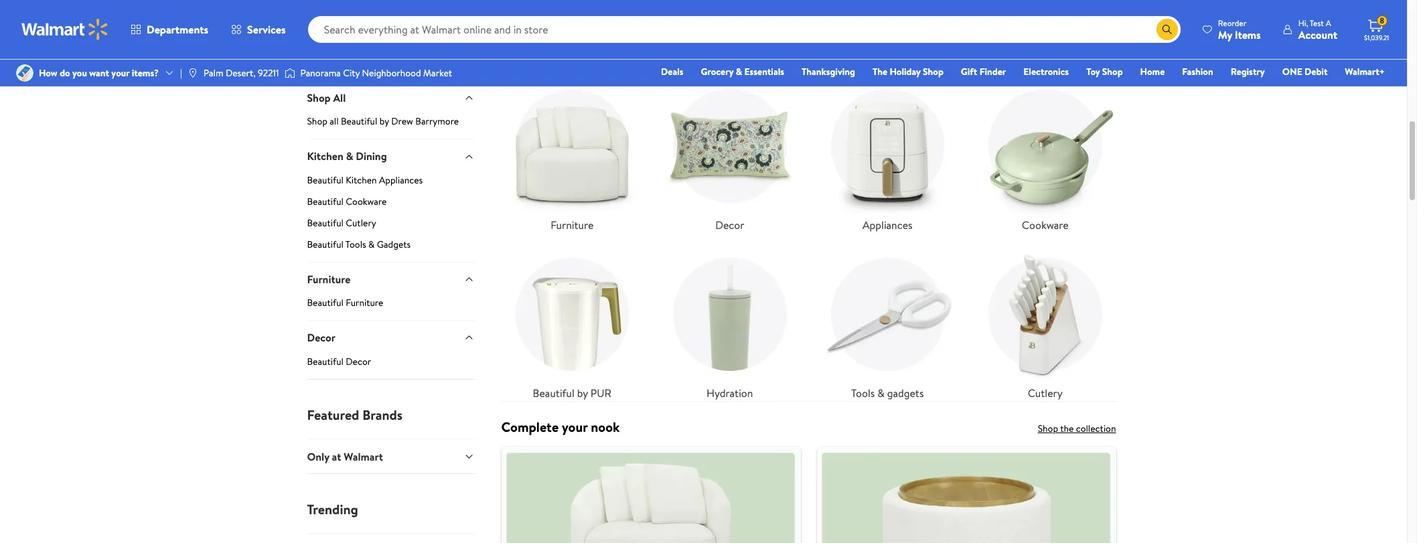 Task type: vqa. For each thing, say whether or not it's contained in the screenshot.
THE BEAUTIFUL related to Beautiful Cutlery
yes



Task type: locate. For each thing, give the bounding box(es) containing it.
0 vertical spatial cutlery
[[346, 216, 376, 230]]

gadgets
[[887, 386, 924, 401]]

shop
[[501, 47, 531, 65], [923, 65, 944, 78], [1102, 65, 1123, 78], [307, 90, 331, 105], [307, 115, 327, 128], [1038, 422, 1058, 435]]

beautiful for beautiful cutlery
[[307, 216, 344, 230]]

1 vertical spatial your
[[562, 418, 588, 436]]

tools & gadgets
[[851, 386, 924, 401]]

appliances
[[379, 173, 423, 187], [863, 217, 913, 232]]

beautiful furniture
[[307, 296, 383, 310]]

1 list from the top
[[493, 64, 1124, 401]]

2 horizontal spatial by
[[577, 386, 588, 401]]

2 list item from the left
[[809, 447, 1124, 543]]

0 horizontal spatial tools
[[345, 238, 366, 251]]

grocery
[[701, 65, 734, 78]]

by left pur
[[577, 386, 588, 401]]

0 horizontal spatial by
[[380, 115, 389, 128]]

beautiful up beautiful cookware
[[307, 173, 344, 187]]

featured
[[307, 406, 359, 424]]

by left drew at the top
[[380, 115, 389, 128]]

0 horizontal spatial appliances
[[379, 173, 423, 187]]

all
[[330, 115, 339, 128]]

0 horizontal spatial cookware
[[346, 195, 387, 208]]

desert,
[[226, 66, 256, 80]]

92211
[[258, 66, 279, 80]]

2 vertical spatial furniture
[[346, 296, 383, 310]]

tools
[[345, 238, 366, 251], [851, 386, 875, 401]]

grocery & essentials link
[[695, 64, 790, 79]]

shop for shop the collection
[[1038, 422, 1058, 435]]

tools left gadgets
[[851, 386, 875, 401]]

1 horizontal spatial  image
[[284, 66, 295, 80]]

by for shop
[[534, 47, 548, 65]]

barrymore
[[415, 115, 459, 128]]

beautiful by pur
[[533, 386, 611, 401]]

brands
[[362, 406, 403, 424]]

0 horizontal spatial  image
[[187, 68, 198, 78]]

electronics link
[[1017, 64, 1075, 79]]

shop the collection link
[[1038, 422, 1116, 435]]

2 list from the top
[[493, 447, 1124, 543]]

your left nook
[[562, 418, 588, 436]]

by
[[534, 47, 548, 65], [380, 115, 389, 128], [577, 386, 588, 401]]

the
[[873, 65, 888, 78]]

1 horizontal spatial tools
[[851, 386, 875, 401]]

shop inside dropdown button
[[307, 90, 331, 105]]

essentials
[[744, 65, 784, 78]]

all
[[333, 90, 346, 105]]

1 vertical spatial list
[[493, 447, 1124, 543]]

0 vertical spatial furniture
[[551, 217, 594, 232]]

fashion
[[1182, 65, 1213, 78]]

do
[[60, 66, 70, 80]]

1 vertical spatial decor
[[307, 330, 336, 345]]

departments button
[[119, 13, 220, 46]]

trending
[[307, 500, 358, 518]]

beautiful up featured
[[307, 355, 344, 368]]

debit
[[1305, 65, 1328, 78]]

by inside "beautiful by pur" link
[[577, 386, 588, 401]]

shop for shop all
[[307, 90, 331, 105]]

beautiful for beautiful kitchen appliances
[[307, 173, 344, 187]]

see less button
[[1084, 51, 1116, 64]]

kitchen & dining button
[[307, 139, 475, 173]]

beautiful right all
[[341, 115, 377, 128]]

1 vertical spatial appliances
[[863, 217, 913, 232]]

1 vertical spatial tools
[[851, 386, 875, 401]]

the holiday shop link
[[867, 64, 950, 79]]

furniture link
[[501, 75, 643, 233]]

hydration
[[707, 386, 753, 401]]

only at walmart button
[[307, 439, 475, 474]]

shop all
[[307, 90, 346, 105]]

category
[[551, 47, 603, 65]]

beautiful up complete your nook
[[533, 386, 575, 401]]

beautiful up beautiful decor
[[307, 296, 344, 310]]

1 horizontal spatial cookware
[[1022, 217, 1069, 232]]

by left category at left top
[[534, 47, 548, 65]]

0 vertical spatial your
[[111, 66, 129, 80]]

beautiful kitchen appliances link
[[307, 173, 475, 192]]

categories
[[307, 47, 371, 65]]

your right the want
[[111, 66, 129, 80]]

shop for shop all beautiful by drew barrymore
[[307, 115, 327, 128]]

1 vertical spatial furniture
[[307, 272, 351, 287]]

0 vertical spatial list
[[493, 64, 1124, 401]]

 image
[[284, 66, 295, 80], [187, 68, 198, 78]]

at
[[332, 449, 341, 464]]

1 horizontal spatial your
[[562, 418, 588, 436]]

list
[[493, 64, 1124, 401], [493, 447, 1124, 543]]

appliances inside list
[[863, 217, 913, 232]]

account
[[1298, 27, 1337, 42]]

cookware link
[[974, 75, 1116, 233]]

 image right 92211
[[284, 66, 295, 80]]

decor inside list
[[715, 217, 744, 232]]

list containing furniture
[[493, 64, 1124, 401]]

by inside shop all beautiful by drew barrymore "link"
[[380, 115, 389, 128]]

shop inside "link"
[[307, 115, 327, 128]]

0 horizontal spatial kitchen
[[307, 149, 343, 164]]

hi,
[[1298, 17, 1308, 28]]

2 horizontal spatial decor
[[715, 217, 744, 232]]

beautiful for beautiful furniture
[[307, 296, 344, 310]]

0 vertical spatial appliances
[[379, 173, 423, 187]]

0 horizontal spatial decor
[[307, 330, 336, 345]]

list item
[[493, 447, 809, 543], [809, 447, 1124, 543]]

cutlery
[[346, 216, 376, 230], [1028, 386, 1063, 401]]

shop all button
[[307, 80, 475, 115]]

1 horizontal spatial kitchen
[[346, 173, 377, 187]]

deals link
[[655, 64, 690, 79]]

$1,039.21
[[1364, 33, 1389, 42]]

2 vertical spatial decor
[[346, 355, 371, 368]]

 image for palm
[[187, 68, 198, 78]]

kitchen down all
[[307, 149, 343, 164]]

1 vertical spatial by
[[380, 115, 389, 128]]

want
[[89, 66, 109, 80]]

your
[[111, 66, 129, 80], [562, 418, 588, 436]]

shop for shop by category
[[501, 47, 531, 65]]

kitchen down dining
[[346, 173, 377, 187]]

2 vertical spatial by
[[577, 386, 588, 401]]

1 vertical spatial kitchen
[[346, 173, 377, 187]]

beautiful down beautiful cutlery
[[307, 238, 344, 251]]

you
[[72, 66, 87, 80]]

1 vertical spatial cutlery
[[1028, 386, 1063, 401]]

gift finder link
[[955, 64, 1012, 79]]

0 vertical spatial kitchen
[[307, 149, 343, 164]]

1 horizontal spatial by
[[534, 47, 548, 65]]

the holiday shop
[[873, 65, 944, 78]]

beautiful decor link
[[307, 355, 475, 379]]

1 horizontal spatial decor
[[346, 355, 371, 368]]

1 vertical spatial cookware
[[1022, 217, 1069, 232]]

& inside dropdown button
[[346, 149, 353, 164]]

tools down beautiful cutlery
[[345, 238, 366, 251]]

1 horizontal spatial cutlery
[[1028, 386, 1063, 401]]

& for tools
[[877, 386, 885, 401]]

cookware inside 'link'
[[1022, 217, 1069, 232]]

one
[[1282, 65, 1302, 78]]

grocery & essentials
[[701, 65, 784, 78]]

cutlery up beautiful tools & gadgets
[[346, 216, 376, 230]]

0 vertical spatial by
[[534, 47, 548, 65]]

collection
[[1076, 422, 1116, 435]]

cutlery up 'the'
[[1028, 386, 1063, 401]]

beautiful up beautiful cutlery
[[307, 195, 344, 208]]

test
[[1310, 17, 1324, 28]]

1 horizontal spatial appliances
[[863, 217, 913, 232]]

Walmart Site-Wide search field
[[308, 16, 1181, 43]]

beautiful down beautiful cookware
[[307, 216, 344, 230]]

 image right '|'
[[187, 68, 198, 78]]

kitchen
[[307, 149, 343, 164], [346, 173, 377, 187]]

0 vertical spatial decor
[[715, 217, 744, 232]]

reorder
[[1218, 17, 1247, 28]]

see
[[1084, 51, 1099, 64]]

shop the collection
[[1038, 422, 1116, 435]]

beautiful cutlery
[[307, 216, 376, 230]]

beautiful inside list
[[533, 386, 575, 401]]

kitchen inside kitchen & dining dropdown button
[[307, 149, 343, 164]]

walmart+
[[1345, 65, 1385, 78]]

finder
[[980, 65, 1006, 78]]

 image
[[16, 64, 33, 82]]



Task type: describe. For each thing, give the bounding box(es) containing it.
furniture button
[[307, 262, 475, 296]]

only at walmart
[[307, 449, 383, 464]]

thanksgiving
[[802, 65, 855, 78]]

cutlery inside list
[[1028, 386, 1063, 401]]

 image for panorama
[[284, 66, 295, 80]]

items
[[1235, 27, 1261, 42]]

complete
[[501, 418, 559, 436]]

registry link
[[1225, 64, 1271, 79]]

one debit
[[1282, 65, 1328, 78]]

panorama city neighborhood market
[[300, 66, 452, 80]]

thanksgiving link
[[796, 64, 861, 79]]

beautiful for beautiful decor
[[307, 355, 344, 368]]

reorder my items
[[1218, 17, 1261, 42]]

how
[[39, 66, 57, 80]]

beautiful cookware link
[[307, 195, 475, 214]]

palm
[[203, 66, 223, 80]]

furniture inside dropdown button
[[307, 272, 351, 287]]

beautiful kitchen appliances
[[307, 173, 423, 187]]

my
[[1218, 27, 1232, 42]]

0 horizontal spatial cutlery
[[346, 216, 376, 230]]

tools inside list
[[851, 386, 875, 401]]

shop all beautiful by drew barrymore
[[307, 115, 459, 128]]

walmart
[[344, 449, 383, 464]]

less
[[1101, 51, 1116, 64]]

services
[[247, 22, 286, 37]]

toy shop link
[[1080, 64, 1129, 79]]

by for beautiful
[[577, 386, 588, 401]]

home
[[1140, 65, 1165, 78]]

registry
[[1231, 65, 1265, 78]]

cutlery link
[[974, 243, 1116, 401]]

dining
[[356, 149, 387, 164]]

& for grocery
[[736, 65, 742, 78]]

beautiful for beautiful by pur
[[533, 386, 575, 401]]

search icon image
[[1162, 24, 1173, 35]]

decor button
[[307, 320, 475, 355]]

hi, test a account
[[1298, 17, 1337, 42]]

0 horizontal spatial your
[[111, 66, 129, 80]]

1 list item from the left
[[493, 447, 809, 543]]

panorama
[[300, 66, 341, 80]]

0 vertical spatial cookware
[[346, 195, 387, 208]]

beautiful cutlery link
[[307, 216, 475, 235]]

fashion link
[[1176, 64, 1219, 79]]

drew
[[391, 115, 413, 128]]

hydration link
[[659, 243, 801, 401]]

toy shop
[[1086, 65, 1123, 78]]

toy
[[1086, 65, 1100, 78]]

Search search field
[[308, 16, 1181, 43]]

gadgets
[[377, 238, 411, 251]]

walmart+ link
[[1339, 64, 1391, 79]]

beautiful tools & gadgets link
[[307, 238, 475, 262]]

list for shop by category
[[493, 64, 1124, 401]]

decor inside dropdown button
[[307, 330, 336, 345]]

list for complete your nook
[[493, 447, 1124, 543]]

nook
[[591, 418, 620, 436]]

walmart image
[[21, 19, 108, 40]]

pur
[[590, 386, 611, 401]]

only
[[307, 449, 329, 464]]

one debit link
[[1276, 64, 1334, 79]]

home link
[[1134, 64, 1171, 79]]

services button
[[220, 13, 297, 46]]

gift finder
[[961, 65, 1006, 78]]

8 $1,039.21
[[1364, 15, 1389, 42]]

departments
[[147, 22, 208, 37]]

beautiful by pur link
[[501, 243, 643, 401]]

city
[[343, 66, 360, 80]]

items?
[[132, 66, 159, 80]]

beautiful decor
[[307, 355, 371, 368]]

shop all beautiful by drew barrymore link
[[307, 115, 475, 139]]

holiday
[[890, 65, 921, 78]]

beautiful inside "link"
[[341, 115, 377, 128]]

beautiful cookware
[[307, 195, 387, 208]]

kitchen inside beautiful kitchen appliances link
[[346, 173, 377, 187]]

kitchen & dining
[[307, 149, 387, 164]]

& for kitchen
[[346, 149, 353, 164]]

complete your nook
[[501, 418, 620, 436]]

deals
[[661, 65, 683, 78]]

the
[[1060, 422, 1074, 435]]

beautiful furniture link
[[307, 296, 475, 320]]

palm desert, 92211
[[203, 66, 279, 80]]

8
[[1380, 15, 1384, 26]]

electronics
[[1024, 65, 1069, 78]]

shop by category
[[501, 47, 603, 65]]

beautiful for beautiful cookware
[[307, 195, 344, 208]]

0 vertical spatial tools
[[345, 238, 366, 251]]

see less
[[1084, 51, 1116, 64]]

gift
[[961, 65, 977, 78]]

a
[[1326, 17, 1331, 28]]

featured brands
[[307, 406, 403, 424]]

beautiful for beautiful tools & gadgets
[[307, 238, 344, 251]]



